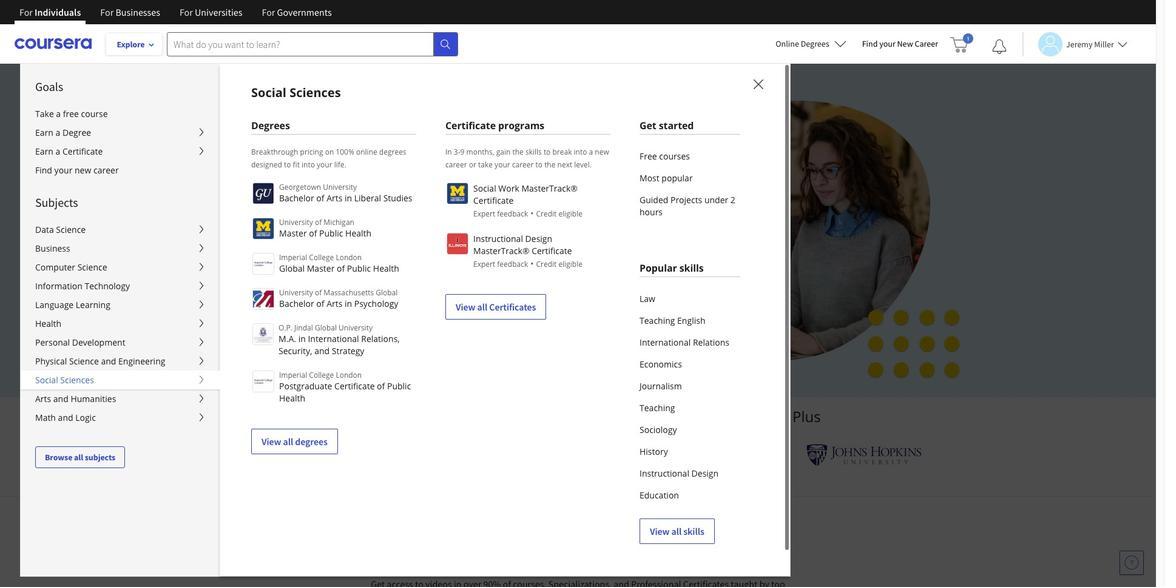 Task type: describe. For each thing, give the bounding box(es) containing it.
data science
[[35, 224, 86, 236]]

explore
[[117, 39, 145, 50]]

math
[[35, 412, 56, 424]]

certificate inside dropdown button
[[62, 146, 103, 157]]

view all certificates
[[456, 301, 536, 313]]

for individuals
[[19, 6, 81, 18]]

social sciences group
[[20, 63, 1166, 588]]

economics link
[[640, 354, 741, 376]]

studies
[[384, 192, 413, 204]]

university inside university of massachusetts global bachelor of arts in psychology
[[279, 288, 313, 298]]

your inside breakthrough pricing on 100% online degrees designed to fit into your life.
[[317, 160, 332, 170]]

take a free course link
[[21, 104, 220, 123]]

credit for work
[[536, 209, 557, 219]]

help center image
[[1125, 556, 1140, 571]]

free inside button
[[294, 300, 313, 312]]

start
[[246, 300, 267, 312]]

projects,
[[226, 191, 279, 210]]

eligible for social work mastertrack® certificate
[[559, 209, 583, 219]]

humanities
[[71, 393, 116, 405]]

explore button
[[106, 33, 162, 55]]

ready
[[334, 191, 369, 210]]

work
[[499, 183, 520, 194]]

0 vertical spatial social
[[251, 84, 287, 101]]

degrees inside "link"
[[295, 436, 328, 448]]

m.a.
[[279, 333, 296, 345]]

credit for design
[[536, 259, 557, 270]]

popular
[[640, 262, 677, 275]]

johns hopkins university image
[[807, 444, 922, 467]]

mastertrack® for work
[[522, 183, 578, 194]]

popular
[[662, 172, 693, 184]]

in inside unlimited access to 7,000+ world-class courses, hands-on projects, and job-ready certificate programs—all included in your subscription
[[586, 191, 598, 210]]

health inside imperial college london global master of public health
[[373, 263, 399, 274]]

view all degrees link
[[251, 429, 338, 455]]

certificate inside imperial college london postgraduate certificate of public health
[[335, 381, 375, 392]]

coursera for invest in your career with coursera plus
[[631, 539, 710, 565]]

breakthrough pricing on 100% online degrees designed to fit into your life.
[[251, 147, 407, 170]]

earn a degree
[[35, 127, 91, 138]]

your inside the in 3-9 months, gain the skills to break into a new career or take your career to the next level.
[[495, 160, 510, 170]]

learning
[[76, 299, 110, 311]]

next
[[558, 160, 573, 170]]

What do you want to learn? text field
[[167, 32, 434, 56]]

businesses
[[116, 6, 160, 18]]

to inside unlimited access to 7,000+ world-class courses, hands-on projects, and job-ready certificate programs—all included in your subscription
[[334, 170, 347, 188]]

1 vertical spatial day
[[315, 329, 331, 340]]

certificate
[[373, 191, 434, 210]]

free
[[63, 108, 79, 120]]

programs
[[498, 119, 545, 132]]

new inside explore menu element
[[75, 165, 91, 176]]

take
[[35, 108, 54, 120]]

journalism
[[640, 381, 682, 392]]

new
[[898, 38, 914, 49]]

georgetown university bachelor of arts in liberal studies
[[279, 182, 413, 204]]

view all skills
[[650, 526, 705, 538]]

universities
[[505, 407, 583, 427]]

history link
[[640, 441, 741, 463]]

career inside explore menu element
[[93, 165, 119, 176]]

unlimited access to 7,000+ world-class courses, hands-on projects, and job-ready certificate programs—all included in your subscription
[[226, 170, 598, 231]]

months,
[[467, 147, 495, 157]]

most
[[640, 172, 660, 184]]

college for master
[[309, 253, 334, 263]]

2
[[731, 194, 736, 206]]

expert for instructional design mastertrack® certificate
[[474, 259, 496, 270]]

earn for earn a degree
[[35, 127, 53, 138]]

learn
[[335, 407, 374, 427]]

free courses link
[[640, 146, 741, 168]]

access
[[290, 170, 331, 188]]

science for data
[[56, 224, 86, 236]]

math and logic button
[[21, 409, 220, 427]]

invest in your career with coursera plus
[[405, 539, 752, 565]]

certificate up the 9
[[446, 119, 496, 132]]

language
[[35, 299, 74, 311]]

social sciences menu item
[[219, 63, 1166, 588]]

$399
[[237, 329, 257, 340]]

master inside university of michigan master of public health
[[279, 228, 307, 239]]

partnername logo image for instructional
[[447, 233, 469, 255]]

programs—all
[[438, 191, 526, 210]]

university of massachusetts global logo image
[[253, 288, 274, 310]]

english
[[678, 315, 706, 327]]

global for global master of public health
[[279, 263, 305, 274]]

law link
[[640, 288, 741, 310]]

sociology
[[640, 424, 677, 436]]

global inside the o.p. jindal global university m.a. in international relations, security, and strategy
[[315, 323, 337, 333]]

imperial for postgraduate
[[279, 370, 307, 381]]

into for certificate programs
[[574, 147, 587, 157]]

arts inside university of massachusetts global bachelor of arts in psychology
[[327, 298, 343, 310]]

life.
[[334, 160, 347, 170]]

instructional design mastertrack® certificate expert feedback • credit eligible
[[474, 233, 583, 270]]

michigan
[[324, 217, 355, 228]]

on inside breakthrough pricing on 100% online degrees designed to fit into your life.
[[325, 147, 334, 157]]

a for certificate
[[56, 146, 60, 157]]

courses,
[[469, 170, 520, 188]]

social inside "social work mastertrack® certificate expert feedback • credit eligible"
[[474, 183, 496, 194]]

guarantee
[[387, 329, 431, 340]]

and inside unlimited access to 7,000+ world-class courses, hands-on projects, and job-ready certificate programs—all included in your subscription
[[283, 191, 307, 210]]

all for certificates
[[478, 301, 488, 313]]

college for certificate
[[309, 370, 334, 381]]

teaching for teaching english
[[640, 315, 675, 327]]

your inside find your new career link
[[54, 165, 72, 176]]

to left the break
[[544, 147, 551, 157]]

university of illinois at urbana-champaign image
[[235, 446, 329, 465]]

international inside the o.p. jindal global university m.a. in international relations, security, and strategy
[[308, 333, 359, 345]]

health inside imperial college london postgraduate certificate of public health
[[279, 393, 305, 404]]

1 vertical spatial the
[[545, 160, 556, 170]]

teaching for teaching
[[640, 403, 675, 414]]

plus for invest in your career with coursera plus
[[714, 539, 752, 565]]

coursera image
[[15, 34, 92, 54]]

education link
[[640, 485, 741, 507]]

view for view all certificates
[[456, 301, 476, 313]]

get
[[640, 119, 657, 132]]

o.p. jindal global university logo image
[[253, 324, 274, 345]]

science for physical
[[69, 356, 99, 367]]

science for computer
[[77, 262, 107, 273]]

social inside social sciences dropdown button
[[35, 375, 58, 386]]

online degrees button
[[766, 30, 856, 57]]

of inside 'georgetown university bachelor of arts in liberal studies'
[[317, 192, 325, 204]]

find your new career
[[35, 165, 119, 176]]

explore menu element
[[21, 64, 220, 469]]

health inside university of michigan master of public health
[[345, 228, 372, 239]]

health button
[[21, 314, 220, 333]]

imperial college london postgraduate certificate of public health
[[279, 370, 411, 404]]

7,000+
[[351, 170, 392, 188]]

teaching english
[[640, 315, 706, 327]]

100%
[[336, 147, 354, 157]]

to inside breakthrough pricing on 100% online degrees designed to fit into your life.
[[284, 160, 291, 170]]

plus for leading universities and companies with coursera plus
[[793, 407, 821, 427]]

degrees inside social sciences menu item
[[251, 119, 290, 132]]

all for skills
[[672, 526, 682, 538]]

on inside unlimited access to 7,000+ world-class courses, hands-on projects, and job-ready certificate programs—all included in your subscription
[[566, 170, 583, 188]]

instructional for instructional design mastertrack® certificate expert feedback • credit eligible
[[474, 233, 523, 245]]

imperial for global
[[279, 253, 307, 263]]

design for instructional design
[[692, 468, 719, 480]]

feedback for design
[[497, 259, 528, 270]]

eligible for instructional design mastertrack® certificate
[[559, 259, 583, 270]]

degrees inside online degrees dropdown button
[[801, 38, 830, 49]]

leading
[[452, 407, 501, 427]]

expert for social work mastertrack® certificate
[[474, 209, 496, 219]]

sciences inside social sciences dropdown button
[[60, 375, 94, 386]]

view all degrees list
[[251, 182, 416, 455]]

guided projects under 2 hours
[[640, 194, 736, 218]]

find your new career link
[[856, 36, 945, 52]]

public for master
[[347, 263, 371, 274]]

find for find your new career
[[35, 165, 52, 176]]

economics
[[640, 359, 682, 370]]

for businesses
[[100, 6, 160, 18]]

arts and humanities button
[[21, 390, 220, 409]]

view all skills link
[[640, 519, 715, 545]]

$399 /year with 14-day money-back guarantee
[[237, 329, 431, 340]]

london for master
[[336, 253, 362, 263]]

universities
[[195, 6, 243, 18]]

a for free
[[56, 108, 61, 120]]

computer
[[35, 262, 75, 273]]

computer science button
[[21, 258, 220, 277]]

take
[[478, 160, 493, 170]]

jeremy
[[1067, 39, 1093, 49]]

world-
[[396, 170, 435, 188]]

day inside button
[[277, 300, 292, 312]]

designed
[[251, 160, 282, 170]]

and inside popup button
[[58, 412, 73, 424]]



Task type: locate. For each thing, give the bounding box(es) containing it.
close image
[[750, 76, 766, 92], [750, 76, 766, 92], [750, 76, 766, 92]]

international up economics
[[640, 337, 691, 348]]

master right university of michigan logo
[[279, 228, 307, 239]]

credit inside 'instructional design mastertrack® certificate expert feedback • credit eligible'
[[536, 259, 557, 270]]

all down postgraduate
[[283, 436, 293, 448]]

find down 'earn a certificate' on the left top of page
[[35, 165, 52, 176]]

1 vertical spatial bachelor
[[279, 298, 314, 310]]

for left businesses
[[100, 6, 114, 18]]

1 horizontal spatial public
[[347, 263, 371, 274]]

0 vertical spatial expert
[[474, 209, 496, 219]]

1 vertical spatial partnername logo image
[[447, 233, 469, 255]]

view inside view all certificates link
[[456, 301, 476, 313]]

2 vertical spatial social
[[35, 375, 58, 386]]

1 horizontal spatial the
[[545, 160, 556, 170]]

1 vertical spatial •
[[531, 258, 534, 270]]

expert
[[474, 209, 496, 219], [474, 259, 496, 270]]

london for certificate
[[336, 370, 362, 381]]

2 for from the left
[[100, 6, 114, 18]]

social down take
[[474, 183, 496, 194]]

expert inside 'instructional design mastertrack® certificate expert feedback • credit eligible'
[[474, 259, 496, 270]]

0 horizontal spatial social
[[35, 375, 58, 386]]

2 eligible from the top
[[559, 259, 583, 270]]

hands-
[[524, 170, 566, 188]]

new inside the in 3-9 months, gain the skills to break into a new career or take your career to the next level.
[[595, 147, 609, 157]]

mastertrack® inside "social work mastertrack® certificate expert feedback • credit eligible"
[[522, 183, 578, 194]]

partnername logo image for social
[[447, 183, 469, 205]]

a left free
[[56, 108, 61, 120]]

/year
[[257, 329, 279, 340]]

and up math and logic
[[53, 393, 68, 405]]

1 vertical spatial earn
[[35, 146, 53, 157]]

arts up math
[[35, 393, 51, 405]]

• up 'certificates'
[[531, 258, 534, 270]]

in left liberal
[[345, 192, 352, 204]]

data
[[35, 224, 54, 236]]

law
[[640, 293, 656, 305]]

all for subjects
[[74, 452, 83, 463]]

or
[[469, 160, 477, 170]]

1 horizontal spatial free
[[640, 151, 657, 162]]

3-
[[454, 147, 461, 157]]

included
[[529, 191, 583, 210]]

1 vertical spatial master
[[307, 263, 335, 274]]

public inside university of michigan master of public health
[[319, 228, 343, 239]]

physical science and engineering button
[[21, 352, 220, 371]]

into
[[574, 147, 587, 157], [302, 160, 315, 170]]

college inside imperial college london postgraduate certificate of public health
[[309, 370, 334, 381]]

2 vertical spatial arts
[[35, 393, 51, 405]]

on
[[325, 147, 334, 157], [566, 170, 583, 188]]

plus
[[793, 407, 821, 427], [714, 539, 752, 565]]

in
[[446, 147, 452, 157]]

0 vertical spatial global
[[279, 263, 305, 274]]

4 for from the left
[[262, 6, 275, 18]]

and down development on the left bottom of page
[[101, 356, 116, 367]]

new right the break
[[595, 147, 609, 157]]

1 vertical spatial skills
[[680, 262, 704, 275]]

all
[[478, 301, 488, 313], [283, 436, 293, 448], [74, 452, 83, 463], [672, 526, 682, 538]]

all left 'certificates'
[[478, 301, 488, 313]]

certificate programs
[[446, 119, 545, 132]]

london
[[336, 253, 362, 263], [336, 370, 362, 381]]

for left governments
[[262, 6, 275, 18]]

science inside dropdown button
[[69, 356, 99, 367]]

fit
[[293, 160, 300, 170]]

mastertrack® for design
[[474, 245, 530, 257]]

1 vertical spatial degrees
[[251, 119, 290, 132]]

2 vertical spatial public
[[387, 381, 411, 392]]

credit inside "social work mastertrack® certificate expert feedback • credit eligible"
[[536, 209, 557, 219]]

imperial down the security,
[[279, 370, 307, 381]]

2 imperial college london logo image from the top
[[253, 371, 274, 393]]

0 vertical spatial find
[[863, 38, 878, 49]]

1 vertical spatial science
[[77, 262, 107, 273]]

to left fit on the left of the page
[[284, 160, 291, 170]]

trial
[[315, 300, 334, 312]]

science inside dropdown button
[[77, 262, 107, 273]]

start 7-day free trial
[[246, 300, 334, 312]]

0 vertical spatial eligible
[[559, 209, 583, 219]]

to
[[544, 147, 551, 157], [284, 160, 291, 170], [536, 160, 543, 170], [334, 170, 347, 188]]

1 vertical spatial eligible
[[559, 259, 583, 270]]

arts up michigan
[[327, 192, 343, 204]]

view all certificates list
[[446, 182, 611, 320]]

0 horizontal spatial public
[[319, 228, 343, 239]]

0 horizontal spatial new
[[75, 165, 91, 176]]

0 vertical spatial day
[[277, 300, 292, 312]]

2 vertical spatial skills
[[684, 526, 705, 538]]

a for degree
[[56, 127, 60, 138]]

• inside 'instructional design mastertrack® certificate expert feedback • credit eligible'
[[531, 258, 534, 270]]

career
[[446, 160, 467, 170], [512, 160, 534, 170], [93, 165, 119, 176], [528, 539, 583, 565]]

sciences inside social sciences menu item
[[290, 84, 341, 101]]

social sciences inside dropdown button
[[35, 375, 94, 386]]

free left trial
[[294, 300, 313, 312]]

0 horizontal spatial design
[[526, 233, 553, 245]]

course
[[81, 108, 108, 120]]

1 vertical spatial find
[[35, 165, 52, 176]]

university inside 'georgetown university bachelor of arts in liberal studies'
[[323, 182, 357, 192]]

0 vertical spatial on
[[325, 147, 334, 157]]

0 horizontal spatial find
[[35, 165, 52, 176]]

social down "physical"
[[35, 375, 58, 386]]

guided
[[640, 194, 669, 206]]

0 vertical spatial social sciences
[[251, 84, 341, 101]]

design
[[526, 233, 553, 245], [692, 468, 719, 480]]

master
[[279, 228, 307, 239], [307, 263, 335, 274]]

for for governments
[[262, 6, 275, 18]]

most popular link
[[640, 168, 741, 189]]

shopping cart: 1 item image
[[951, 33, 974, 53]]

certificate inside 'instructional design mastertrack® certificate expert feedback • credit eligible'
[[532, 245, 572, 257]]

• for work
[[531, 208, 534, 219]]

2 imperial from the top
[[279, 370, 307, 381]]

instructional inside 'instructional design mastertrack® certificate expert feedback • credit eligible'
[[474, 233, 523, 245]]

health down postgraduate
[[279, 393, 305, 404]]

list containing free courses
[[640, 146, 741, 223]]

london inside imperial college london postgraduate certificate of public health
[[336, 370, 362, 381]]

governments
[[277, 6, 332, 18]]

degrees
[[379, 147, 407, 157], [295, 436, 328, 448]]

the left the "next" at the left of page
[[545, 160, 556, 170]]

coursera plus image
[[226, 114, 411, 132]]

and left companies
[[587, 407, 613, 427]]

teaching inside teaching english link
[[640, 315, 675, 327]]

0 vertical spatial with
[[281, 329, 301, 340]]

1 imperial college london logo image from the top
[[253, 253, 274, 275]]

public up massachusetts
[[347, 263, 371, 274]]

2 horizontal spatial view
[[650, 526, 670, 538]]

imperial inside imperial college london postgraduate certificate of public health
[[279, 370, 307, 381]]

with for leading universities and companies with coursera plus
[[694, 407, 723, 427]]

bachelor inside university of massachusetts global bachelor of arts in psychology
[[279, 298, 314, 310]]

into for degrees
[[302, 160, 315, 170]]

into inside breakthrough pricing on 100% online degrees designed to fit into your life.
[[302, 160, 315, 170]]

into up level.
[[574, 147, 587, 157]]

in inside university of massachusetts global bachelor of arts in psychology
[[345, 298, 352, 310]]

under
[[705, 194, 729, 206]]

2 bachelor from the top
[[279, 298, 314, 310]]

view for view all skills
[[650, 526, 670, 538]]

0 vertical spatial sciences
[[290, 84, 341, 101]]

engineering
[[118, 356, 165, 367]]

free inside list
[[640, 151, 657, 162]]

for for businesses
[[100, 6, 114, 18]]

public up from
[[387, 381, 411, 392]]

0 vertical spatial free
[[640, 151, 657, 162]]

1 imperial from the top
[[279, 253, 307, 263]]

1 vertical spatial into
[[302, 160, 315, 170]]

sciences up arts and humanities
[[60, 375, 94, 386]]

your inside unlimited access to 7,000+ world-class courses, hands-on projects, and job-ready certificate programs—all included in your subscription
[[226, 213, 255, 231]]

public up imperial college london global master of public health
[[319, 228, 343, 239]]

health up personal
[[35, 318, 61, 330]]

1 vertical spatial london
[[336, 370, 362, 381]]

1 credit from the top
[[536, 209, 557, 219]]

global down trial
[[315, 323, 337, 333]]

0 horizontal spatial free
[[294, 300, 313, 312]]

in right trial
[[345, 298, 352, 310]]

show notifications image
[[993, 39, 1007, 54]]

0 vertical spatial •
[[531, 208, 534, 219]]

for for universities
[[180, 6, 193, 18]]

eligible inside "social work mastertrack® certificate expert feedback • credit eligible"
[[559, 209, 583, 219]]

companies
[[616, 407, 690, 427]]

1 horizontal spatial degrees
[[379, 147, 407, 157]]

1 vertical spatial credit
[[536, 259, 557, 270]]

degrees right online
[[379, 147, 407, 157]]

teaching down law
[[640, 315, 675, 327]]

career
[[915, 38, 939, 49]]

sas image
[[640, 446, 686, 465]]

arts down anytime
[[327, 298, 343, 310]]

1 vertical spatial social sciences
[[35, 375, 94, 386]]

take a free course
[[35, 108, 108, 120]]

for for individuals
[[19, 6, 33, 18]]

money-
[[333, 329, 365, 340]]

1 horizontal spatial instructional
[[640, 468, 690, 480]]

and down $399 /year with 14-day money-back guarantee
[[315, 345, 330, 357]]

1 college from the top
[[309, 253, 334, 263]]

1 vertical spatial with
[[694, 407, 723, 427]]

degrees right "online" on the top
[[801, 38, 830, 49]]

1 vertical spatial college
[[309, 370, 334, 381]]

mastertrack® down programs—all
[[474, 245, 530, 257]]

skills inside the in 3-9 months, gain the skills to break into a new career or take your career to the next level.
[[526, 147, 542, 157]]

relations
[[693, 337, 730, 348]]

london inside imperial college london global master of public health
[[336, 253, 362, 263]]

international inside view all skills list
[[640, 337, 691, 348]]

0 horizontal spatial the
[[513, 147, 524, 157]]

2 partnername logo image from the top
[[447, 233, 469, 255]]

arts inside 'georgetown university bachelor of arts in liberal studies'
[[327, 192, 343, 204]]

1 horizontal spatial new
[[595, 147, 609, 157]]

1 teaching from the top
[[640, 315, 675, 327]]

banner navigation
[[10, 0, 342, 33]]

imperial up /month, cancel anytime
[[279, 253, 307, 263]]

0 vertical spatial into
[[574, 147, 587, 157]]

1 expert from the top
[[474, 209, 496, 219]]

0 vertical spatial master
[[279, 228, 307, 239]]

skills down education "link"
[[684, 526, 705, 538]]

1 horizontal spatial view
[[456, 301, 476, 313]]

earn
[[35, 127, 53, 138], [35, 146, 53, 157]]

1 partnername logo image from the top
[[447, 183, 469, 205]]

2 feedback from the top
[[497, 259, 528, 270]]

instructional down programs—all
[[474, 233, 523, 245]]

feedback inside 'instructional design mastertrack® certificate expert feedback • credit eligible'
[[497, 259, 528, 270]]

mastertrack® inside 'instructional design mastertrack® certificate expert feedback • credit eligible'
[[474, 245, 530, 257]]

1 horizontal spatial on
[[566, 170, 583, 188]]

1 vertical spatial imperial
[[279, 370, 307, 381]]

all right browse
[[74, 452, 83, 463]]

global inside university of massachusetts global bachelor of arts in psychology
[[376, 288, 398, 298]]

level.
[[575, 160, 592, 170]]

imperial college london logo image
[[253, 253, 274, 275], [253, 371, 274, 393]]

degrees inside breakthrough pricing on 100% online degrees designed to fit into your life.
[[379, 147, 407, 157]]

public
[[319, 228, 343, 239], [347, 263, 371, 274], [387, 381, 411, 392]]

earn a certificate button
[[21, 142, 220, 161]]

in right included
[[586, 191, 598, 210]]

1 vertical spatial public
[[347, 263, 371, 274]]

2 horizontal spatial social
[[474, 183, 496, 194]]

with for invest in your career with coursera plus
[[587, 539, 627, 565]]

find for find your new career
[[863, 38, 878, 49]]

0 horizontal spatial degrees
[[251, 119, 290, 132]]

journalism link
[[640, 376, 741, 398]]

day right jindal
[[315, 329, 331, 340]]

for left individuals
[[19, 6, 33, 18]]

coursera for leading universities and companies with coursera plus
[[727, 407, 789, 427]]

master right cancel
[[307, 263, 335, 274]]

0 vertical spatial skills
[[526, 147, 542, 157]]

international
[[308, 333, 359, 345], [640, 337, 691, 348]]

skills left the break
[[526, 147, 542, 157]]

imperial inside imperial college london global master of public health
[[279, 253, 307, 263]]

design inside 'instructional design mastertrack® certificate expert feedback • credit eligible'
[[526, 233, 553, 245]]

1 vertical spatial social
[[474, 183, 496, 194]]

certificate inside "social work mastertrack® certificate expert feedback • credit eligible"
[[474, 195, 514, 206]]

o.p.
[[279, 323, 293, 333]]

0 vertical spatial college
[[309, 253, 334, 263]]

social sciences inside menu item
[[251, 84, 341, 101]]

health up psychology
[[373, 263, 399, 274]]

expert inside "social work mastertrack® certificate expert feedback • credit eligible"
[[474, 209, 496, 219]]

in right invest
[[462, 539, 479, 565]]

public for certificate
[[387, 381, 411, 392]]

1 vertical spatial global
[[376, 288, 398, 298]]

0 vertical spatial credit
[[536, 209, 557, 219]]

/month, cancel anytime
[[241, 272, 342, 284]]

bachelor right 7- at the bottom
[[279, 298, 314, 310]]

2 horizontal spatial with
[[694, 407, 723, 427]]

1 vertical spatial expert
[[474, 259, 496, 270]]

of
[[317, 192, 325, 204], [315, 217, 322, 228], [309, 228, 317, 239], [337, 263, 345, 274], [315, 288, 322, 298], [317, 298, 325, 310], [377, 381, 385, 392]]

certificate down included
[[532, 245, 572, 257]]

into right fit on the left of the page
[[302, 160, 315, 170]]

imperial
[[279, 253, 307, 263], [279, 370, 307, 381]]

global
[[279, 263, 305, 274], [376, 288, 398, 298], [315, 323, 337, 333]]

a inside take a free course 'link'
[[56, 108, 61, 120]]

0 horizontal spatial on
[[325, 147, 334, 157]]

0 vertical spatial instructional
[[474, 233, 523, 245]]

of inside imperial college london postgraduate certificate of public health
[[377, 381, 385, 392]]

view all skills list
[[640, 288, 741, 545]]

science down personal development
[[69, 356, 99, 367]]

your inside find your new career link
[[880, 38, 896, 49]]

0 horizontal spatial coursera
[[631, 539, 710, 565]]

0 horizontal spatial plus
[[714, 539, 752, 565]]

2 • from the top
[[531, 258, 534, 270]]

to down life.
[[334, 170, 347, 188]]

science inside popup button
[[56, 224, 86, 236]]

0 vertical spatial view
[[456, 301, 476, 313]]

1 vertical spatial new
[[75, 165, 91, 176]]

1 • from the top
[[531, 208, 534, 219]]

logic
[[75, 412, 96, 424]]

health down ready at the left top of page
[[345, 228, 372, 239]]

to up 'hands-' at the top left of page
[[536, 160, 543, 170]]

arts inside dropdown button
[[35, 393, 51, 405]]

physical
[[35, 356, 67, 367]]

jeremy miller
[[1067, 39, 1115, 49]]

• down 'hands-' at the top left of page
[[531, 208, 534, 219]]

cancel
[[277, 272, 304, 284]]

earn for earn a certificate
[[35, 146, 53, 157]]

1 vertical spatial coursera
[[631, 539, 710, 565]]

0 vertical spatial science
[[56, 224, 86, 236]]

2 expert from the top
[[474, 259, 496, 270]]

get started
[[640, 119, 694, 132]]

• for design
[[531, 258, 534, 270]]

and up subscription
[[283, 191, 307, 210]]

• inside "social work mastertrack® certificate expert feedback • credit eligible"
[[531, 208, 534, 219]]

design for instructional design mastertrack® certificate expert feedback • credit eligible
[[526, 233, 553, 245]]

instructional inside view all skills list
[[640, 468, 690, 480]]

view
[[456, 301, 476, 313], [262, 436, 281, 448], [650, 526, 670, 538]]

skills up law link
[[680, 262, 704, 275]]

0 horizontal spatial sciences
[[60, 375, 94, 386]]

global right massachusetts
[[376, 288, 398, 298]]

a left degree
[[56, 127, 60, 138]]

1 horizontal spatial social
[[251, 84, 287, 101]]

view all degrees
[[262, 436, 328, 448]]

courses
[[660, 151, 690, 162]]

view inside view all skills link
[[650, 526, 670, 538]]

in up the security,
[[298, 333, 306, 345]]

1 vertical spatial mastertrack®
[[474, 245, 530, 257]]

and inside the o.p. jindal global university m.a. in international relations, security, and strategy
[[315, 345, 330, 357]]

university of massachusetts global bachelor of arts in psychology
[[279, 288, 398, 310]]

0 vertical spatial partnername logo image
[[447, 183, 469, 205]]

1 earn from the top
[[35, 127, 53, 138]]

global for bachelor of arts in psychology
[[376, 288, 398, 298]]

find inside explore menu element
[[35, 165, 52, 176]]

in inside the o.p. jindal global university m.a. in international relations, security, and strategy
[[298, 333, 306, 345]]

1 horizontal spatial sciences
[[290, 84, 341, 101]]

global inside imperial college london global master of public health
[[279, 263, 305, 274]]

1 horizontal spatial with
[[587, 539, 627, 565]]

1 vertical spatial instructional
[[640, 468, 690, 480]]

london down strategy
[[336, 370, 362, 381]]

0 vertical spatial public
[[319, 228, 343, 239]]

2 teaching from the top
[[640, 403, 675, 414]]

imperial college london logo image left postgraduate
[[253, 371, 274, 393]]

1 vertical spatial arts
[[327, 298, 343, 310]]

science up "business"
[[56, 224, 86, 236]]

on left 100%
[[325, 147, 334, 157]]

earn inside "dropdown button"
[[35, 127, 53, 138]]

earn inside dropdown button
[[35, 146, 53, 157]]

0 horizontal spatial social sciences
[[35, 375, 94, 386]]

of inside imperial college london global master of public health
[[337, 263, 345, 274]]

new down 'earn a certificate' on the left top of page
[[75, 165, 91, 176]]

0 vertical spatial design
[[526, 233, 553, 245]]

browse all subjects
[[45, 452, 115, 463]]

2 vertical spatial with
[[587, 539, 627, 565]]

bachelor down access
[[279, 192, 314, 204]]

1 horizontal spatial plus
[[793, 407, 821, 427]]

college down the security,
[[309, 370, 334, 381]]

list
[[640, 146, 741, 223]]

1 london from the top
[[336, 253, 362, 263]]

certificate down "work"
[[474, 195, 514, 206]]

the right gain
[[513, 147, 524, 157]]

feedback up 'certificates'
[[497, 259, 528, 270]]

•
[[531, 208, 534, 219], [531, 258, 534, 270]]

o.p. jindal global university m.a. in international relations, security, and strategy
[[279, 323, 400, 357]]

a inside the in 3-9 months, gain the skills to break into a new career or take your career to the next level.
[[589, 147, 593, 157]]

2 london from the top
[[336, 370, 362, 381]]

social sciences up arts and humanities
[[35, 375, 94, 386]]

university inside the o.p. jindal global university m.a. in international relations, security, and strategy
[[339, 323, 373, 333]]

1 horizontal spatial international
[[640, 337, 691, 348]]

instructional down sas image
[[640, 468, 690, 480]]

design down "social work mastertrack® certificate expert feedback • credit eligible"
[[526, 233, 553, 245]]

design down history link
[[692, 468, 719, 480]]

all inside button
[[74, 452, 83, 463]]

bachelor inside 'georgetown university bachelor of arts in liberal studies'
[[279, 192, 314, 204]]

international up strategy
[[308, 333, 359, 345]]

7-
[[269, 300, 277, 312]]

degrees down postgraduate
[[295, 436, 328, 448]]

invest
[[405, 539, 458, 565]]

expert up view all certificates
[[474, 259, 496, 270]]

college inside imperial college london global master of public health
[[309, 253, 334, 263]]

public inside imperial college london postgraduate certificate of public health
[[387, 381, 411, 392]]

view for view all degrees
[[262, 436, 281, 448]]

master inside imperial college london global master of public health
[[307, 263, 335, 274]]

2 earn from the top
[[35, 146, 53, 157]]

view inside view all degrees "link"
[[262, 436, 281, 448]]

1 vertical spatial on
[[566, 170, 583, 188]]

close image
[[750, 76, 766, 92], [750, 76, 766, 92], [750, 76, 766, 92], [750, 76, 766, 92], [750, 76, 766, 92], [750, 76, 766, 92], [750, 76, 766, 92], [751, 76, 767, 92]]

0 vertical spatial new
[[595, 147, 609, 157]]

expert down courses,
[[474, 209, 496, 219]]

georgetown university logo image
[[253, 183, 274, 205]]

find left new
[[863, 38, 878, 49]]

2 vertical spatial science
[[69, 356, 99, 367]]

3 for from the left
[[180, 6, 193, 18]]

0 vertical spatial earn
[[35, 127, 53, 138]]

for left universities
[[180, 6, 193, 18]]

language learning
[[35, 299, 110, 311]]

psychology
[[354, 298, 398, 310]]

social sciences up coursera plus 'image'
[[251, 84, 341, 101]]

1 vertical spatial sciences
[[60, 375, 94, 386]]

1 horizontal spatial into
[[574, 147, 587, 157]]

personal development
[[35, 337, 125, 348]]

postgraduate
[[279, 381, 332, 392]]

1 vertical spatial imperial college london logo image
[[253, 371, 274, 393]]

feedback inside "social work mastertrack® certificate expert feedback • credit eligible"
[[497, 209, 528, 219]]

0 horizontal spatial instructional
[[474, 233, 523, 245]]

earn down take
[[35, 127, 53, 138]]

all down education "link"
[[672, 526, 682, 538]]

health inside dropdown button
[[35, 318, 61, 330]]

certificate up learn
[[335, 381, 375, 392]]

0 vertical spatial degrees
[[801, 38, 830, 49]]

skills inside list
[[684, 526, 705, 538]]

a inside earn a degree "dropdown button"
[[56, 127, 60, 138]]

2 college from the top
[[309, 370, 334, 381]]

2 credit from the top
[[536, 259, 557, 270]]

0 vertical spatial degrees
[[379, 147, 407, 157]]

social down what do you want to learn? text field
[[251, 84, 287, 101]]

eligible inside 'instructional design mastertrack® certificate expert feedback • credit eligible'
[[559, 259, 583, 270]]

london up anytime
[[336, 253, 362, 263]]

break
[[553, 147, 572, 157]]

anytime
[[307, 272, 342, 284]]

university of michigan logo image
[[253, 218, 274, 240]]

1 horizontal spatial global
[[315, 323, 337, 333]]

skills
[[526, 147, 542, 157], [680, 262, 704, 275], [684, 526, 705, 538]]

1 feedback from the top
[[497, 209, 528, 219]]

0 vertical spatial the
[[513, 147, 524, 157]]

imperial college london global master of public health
[[279, 253, 399, 274]]

find your new career
[[863, 38, 939, 49]]

earn a degree button
[[21, 123, 220, 142]]

georgetown
[[279, 182, 321, 192]]

imperial college london logo image for postgraduate certificate of public health
[[253, 371, 274, 393]]

1 for from the left
[[19, 6, 33, 18]]

university inside university of michigan master of public health
[[279, 217, 313, 228]]

all for degrees
[[283, 436, 293, 448]]

teaching inside teaching link
[[640, 403, 675, 414]]

into inside the in 3-9 months, gain the skills to break into a new career or take your career to the next level.
[[574, 147, 587, 157]]

feedback for work
[[497, 209, 528, 219]]

and left "logic"
[[58, 412, 73, 424]]

and
[[283, 191, 307, 210], [315, 345, 330, 357], [101, 356, 116, 367], [53, 393, 68, 405], [587, 407, 613, 427], [58, 412, 73, 424]]

None search field
[[167, 32, 458, 56]]

1 vertical spatial teaching
[[640, 403, 675, 414]]

feedback down "work"
[[497, 209, 528, 219]]

personal
[[35, 337, 70, 348]]

degrees up breakthrough
[[251, 119, 290, 132]]

on down level.
[[566, 170, 583, 188]]

public inside imperial college london global master of public health
[[347, 263, 371, 274]]

0 horizontal spatial into
[[302, 160, 315, 170]]

1 bachelor from the top
[[279, 192, 314, 204]]

goals
[[35, 79, 63, 94]]

new
[[595, 147, 609, 157], [75, 165, 91, 176]]

imperial college london logo image for global master of public health
[[253, 253, 274, 275]]

a inside earn a certificate dropdown button
[[56, 146, 60, 157]]

browse all subjects button
[[35, 447, 125, 469]]

0 vertical spatial arts
[[327, 192, 343, 204]]

projects
[[671, 194, 703, 206]]

0 horizontal spatial with
[[281, 329, 301, 340]]

science up information technology
[[77, 262, 107, 273]]

sciences up coursera plus 'image'
[[290, 84, 341, 101]]

instructional for instructional design
[[640, 468, 690, 480]]

earn down earn a degree
[[35, 146, 53, 157]]

language learning button
[[21, 296, 220, 314]]

design inside instructional design link
[[692, 468, 719, 480]]

free up the most
[[640, 151, 657, 162]]

miller
[[1095, 39, 1115, 49]]

all inside "link"
[[283, 436, 293, 448]]

certificate up find your new career
[[62, 146, 103, 157]]

partnername logo image
[[447, 183, 469, 205], [447, 233, 469, 255]]

in inside 'georgetown university bachelor of arts in liberal studies'
[[345, 192, 352, 204]]

1 eligible from the top
[[559, 209, 583, 219]]

1 horizontal spatial coursera
[[727, 407, 789, 427]]

global left anytime
[[279, 263, 305, 274]]

teaching up the sociology
[[640, 403, 675, 414]]



Task type: vqa. For each thing, say whether or not it's contained in the screenshot.
first London from the bottom of the View all degrees 'list'
yes



